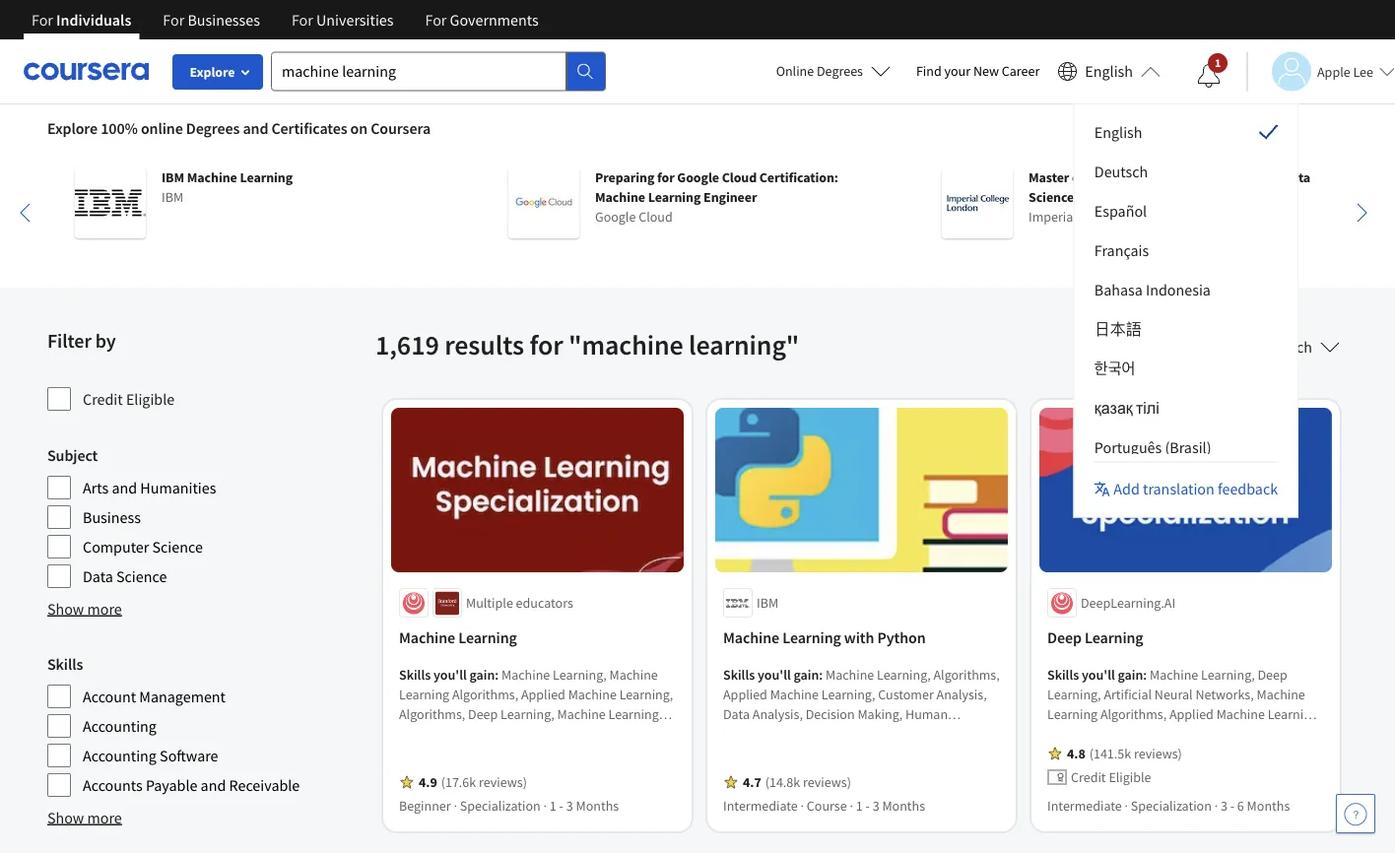 Task type: vqa. For each thing, say whether or not it's contained in the screenshot.
middle 3
yes



Task type: describe. For each thing, give the bounding box(es) containing it.
skills down 'machine learning' at the left of the page
[[399, 666, 431, 684]]

coursera
[[371, 118, 431, 138]]

filter by
[[47, 329, 116, 353]]

bahasa indonesia button
[[1078, 270, 1294, 309]]

specialization for 3
[[1131, 797, 1212, 815]]

reviews) for machine learning with python
[[803, 774, 851, 791]]

accounting software
[[83, 746, 218, 766]]

of
[[1072, 168, 1084, 186]]

lee
[[1353, 63, 1374, 80]]

imperial
[[1029, 208, 1077, 226]]

match
[[1272, 337, 1312, 357]]

and inside master of science in machine learning and data science imperial college london
[[1258, 168, 1280, 186]]

gain for machine
[[470, 666, 495, 684]]

and inside the skills group
[[201, 775, 226, 795]]

español button
[[1078, 191, 1294, 231]]

online degrees
[[776, 62, 863, 80]]

online
[[141, 118, 183, 138]]

filter
[[47, 329, 91, 353]]

deep learning link
[[1047, 626, 1324, 649]]

english inside english menu
[[1094, 122, 1142, 142]]

қазақ тілі
[[1094, 398, 1159, 418]]

best match
[[1241, 337, 1312, 357]]

0 vertical spatial credit
[[83, 389, 123, 409]]

0 horizontal spatial eligible
[[126, 389, 175, 409]]

0 horizontal spatial credit eligible
[[83, 389, 175, 409]]

help center image
[[1344, 802, 1368, 826]]

"machine
[[569, 328, 683, 362]]

deutsch button
[[1078, 152, 1294, 191]]

coursera image
[[24, 55, 149, 87]]

machine learning with python
[[723, 628, 926, 647]]

한국어
[[1094, 359, 1135, 378]]

learning inside machine learning, algorithms, applied machine learning, customer analysis, data analysis, decision making, human learning, machine learning algorithms, python programming, statistical machine learning, regression
[[831, 725, 881, 743]]

intermediate · course · 1 - 3 months
[[723, 797, 925, 815]]

learning inside preparing for google cloud certification: machine learning engineer google cloud
[[648, 188, 701, 206]]

4.9 (17.6k reviews)
[[419, 774, 527, 791]]

multiple educators
[[466, 594, 573, 612]]

account
[[83, 687, 136, 706]]

deutsch
[[1094, 162, 1148, 181]]

months for machine learning
[[576, 797, 619, 815]]

your
[[944, 62, 971, 80]]

reviews) for deep learning
[[1134, 745, 1182, 763]]

preparing
[[595, 168, 655, 186]]

3 months from the left
[[1247, 797, 1290, 815]]

and left the certificates
[[243, 118, 268, 138]]

engineer
[[704, 188, 757, 206]]

1 vertical spatial google
[[595, 208, 636, 226]]

imperial college london image
[[942, 168, 1013, 238]]

accounts payable and receivable
[[83, 775, 300, 795]]

certificates
[[271, 118, 347, 138]]

4.8
[[1067, 745, 1086, 763]]

individuals
[[56, 10, 131, 30]]

add translation feedback button
[[1086, 469, 1286, 509]]

and inside subject group
[[112, 478, 137, 498]]

show for data
[[47, 599, 84, 619]]

new
[[973, 62, 999, 80]]

show more button for data
[[47, 597, 122, 621]]

banner navigation
[[16, 0, 554, 39]]

0 vertical spatial analysis,
[[937, 686, 987, 704]]

қазақ
[[1094, 398, 1132, 418]]

master
[[1029, 168, 1069, 186]]

with
[[844, 628, 874, 647]]

6
[[1237, 797, 1244, 815]]

: for machine learning
[[495, 666, 499, 684]]

What do you want to learn? text field
[[271, 52, 567, 91]]

you'll for deep
[[1082, 666, 1115, 684]]

universities
[[316, 10, 394, 30]]

by
[[95, 329, 116, 353]]

3 - from the left
[[1230, 797, 1235, 815]]

3 · from the left
[[801, 797, 804, 815]]

6 · from the left
[[1215, 797, 1218, 815]]

for universities
[[292, 10, 394, 30]]

you'll for machine
[[434, 666, 467, 684]]

payable
[[146, 775, 197, 795]]

deep learning
[[1047, 628, 1144, 647]]

2 skills you'll gain : from the left
[[723, 666, 826, 684]]

show for accounts
[[47, 808, 84, 828]]

applied
[[723, 686, 767, 704]]

português (brasil)
[[1094, 437, 1211, 457]]

for businesses
[[163, 10, 260, 30]]

statistical
[[808, 745, 865, 763]]

español
[[1094, 201, 1147, 221]]

machine learning
[[399, 628, 517, 647]]

beginner
[[399, 797, 451, 815]]

explore button
[[172, 54, 263, 90]]

skills inside group
[[47, 654, 83, 674]]

add translation feedback
[[1114, 479, 1278, 499]]

intermediate · specialization · 3 - 6 months
[[1047, 797, 1290, 815]]

for for governments
[[425, 10, 447, 30]]

apple
[[1317, 63, 1351, 80]]

learning, up decision
[[822, 686, 875, 704]]

machine learning with python link
[[723, 626, 1000, 649]]

1,619 results for "machine learning"
[[375, 328, 799, 362]]

4 · from the left
[[850, 797, 853, 815]]

account management
[[83, 687, 226, 706]]

4.7
[[743, 774, 761, 791]]

machine inside ibm machine learning ibm
[[187, 168, 237, 186]]

100%
[[101, 118, 138, 138]]

master of science in machine learning and data science imperial college london
[[1029, 168, 1311, 226]]

0 horizontal spatial degrees
[[186, 118, 240, 138]]

intermediate for intermediate · specialization · 3 - 6 months
[[1047, 797, 1122, 815]]

best
[[1241, 337, 1269, 357]]

show more for accounts payable and receivable
[[47, 808, 122, 828]]

português
[[1094, 437, 1161, 457]]

management
[[139, 687, 226, 706]]

(17.6k
[[441, 774, 476, 791]]

apple lee
[[1317, 63, 1374, 80]]

college
[[1080, 208, 1122, 226]]

1 horizontal spatial credit eligible
[[1071, 769, 1151, 786]]

feedback
[[1218, 479, 1278, 499]]

machine inside preparing for google cloud certification: machine learning engineer google cloud
[[595, 188, 645, 206]]

intermediate for intermediate · course · 1 - 3 months
[[723, 797, 798, 815]]

show notifications image
[[1197, 64, 1221, 88]]

subject
[[47, 445, 98, 465]]

1 vertical spatial algorithms,
[[884, 725, 950, 743]]

ibm machine learning ibm
[[162, 168, 293, 206]]

machine learning link
[[399, 626, 676, 649]]

for inside preparing for google cloud certification: machine learning engineer google cloud
[[657, 168, 675, 186]]

specialization for 1
[[460, 797, 541, 815]]

computer science
[[83, 537, 203, 557]]

arts and humanities
[[83, 478, 216, 498]]

ibm for ibm
[[757, 594, 778, 612]]

translation
[[1143, 479, 1215, 499]]



Task type: locate. For each thing, give the bounding box(es) containing it.
1 horizontal spatial reviews)
[[803, 774, 851, 791]]

for
[[657, 168, 675, 186], [530, 328, 563, 362]]

in
[[1135, 168, 1146, 186]]

bahasa
[[1094, 280, 1142, 300]]

2 horizontal spatial -
[[1230, 797, 1235, 815]]

0 horizontal spatial specialization
[[460, 797, 541, 815]]

data inside master of science in machine learning and data science imperial college london
[[1283, 168, 1311, 186]]

1 for from the left
[[32, 10, 53, 30]]

reviews) up beginner · specialization · 1 - 3 months
[[479, 774, 527, 791]]

and
[[243, 118, 268, 138], [1258, 168, 1280, 186], [112, 478, 137, 498], [201, 775, 226, 795]]

1 horizontal spatial explore
[[190, 63, 235, 81]]

1 horizontal spatial intermediate
[[1047, 797, 1122, 815]]

show more button for accounts
[[47, 806, 122, 830]]

reviews) for machine learning
[[479, 774, 527, 791]]

0 horizontal spatial months
[[576, 797, 619, 815]]

skills down the 'deep'
[[1047, 666, 1079, 684]]

skills you'll gain : for machine
[[399, 666, 502, 684]]

1 horizontal spatial you'll
[[758, 666, 791, 684]]

show down accounts
[[47, 808, 84, 828]]

businesses
[[188, 10, 260, 30]]

2 show more from the top
[[47, 808, 122, 828]]

0 horizontal spatial intermediate
[[723, 797, 798, 815]]

0 vertical spatial cloud
[[722, 168, 757, 186]]

english menu item
[[1050, 39, 1176, 123]]

français
[[1094, 240, 1149, 260]]

2 you'll from the left
[[758, 666, 791, 684]]

0 vertical spatial show
[[47, 599, 84, 619]]

1 months from the left
[[576, 797, 619, 815]]

credit
[[83, 389, 123, 409], [1071, 769, 1106, 786]]

0 vertical spatial data
[[1283, 168, 1311, 186]]

2 horizontal spatial you'll
[[1082, 666, 1115, 684]]

subject group
[[47, 443, 364, 589]]

explore down for businesses
[[190, 63, 235, 81]]

best match button
[[1177, 323, 1348, 370]]

1 horizontal spatial 3
[[873, 797, 880, 815]]

1 inside button
[[1215, 55, 1221, 70]]

0 vertical spatial more
[[87, 599, 122, 619]]

gain for deep
[[1118, 666, 1143, 684]]

0 vertical spatial credit eligible
[[83, 389, 175, 409]]

data inside machine learning, algorithms, applied machine learning, customer analysis, data analysis, decision making, human learning, machine learning algorithms, python programming, statistical machine learning, regression
[[723, 706, 750, 723]]

0 horizontal spatial data
[[83, 567, 113, 586]]

français button
[[1078, 231, 1294, 270]]

(brasil)
[[1165, 437, 1211, 457]]

0 vertical spatial degrees
[[817, 62, 863, 80]]

1 for machine learning
[[550, 797, 556, 815]]

science down computer science
[[116, 567, 167, 586]]

1 horizontal spatial 1
[[856, 797, 863, 815]]

1 you'll from the left
[[434, 666, 467, 684]]

software
[[160, 746, 218, 766]]

more for data
[[87, 599, 122, 619]]

explore inside popup button
[[190, 63, 235, 81]]

1 show more from the top
[[47, 599, 122, 619]]

learning"
[[689, 328, 799, 362]]

decision
[[806, 706, 855, 723]]

0 vertical spatial google
[[677, 168, 719, 186]]

gain
[[470, 666, 495, 684], [794, 666, 819, 684], [1118, 666, 1143, 684]]

0 vertical spatial explore
[[190, 63, 235, 81]]

1 · from the left
[[454, 797, 457, 815]]

business
[[83, 507, 141, 527]]

skills group
[[47, 652, 364, 798]]

0 vertical spatial for
[[657, 168, 675, 186]]

0 horizontal spatial credit
[[83, 389, 123, 409]]

credit eligible
[[83, 389, 175, 409], [1071, 769, 1151, 786]]

0 vertical spatial python
[[877, 628, 926, 647]]

1 vertical spatial credit eligible
[[1071, 769, 1151, 786]]

: down deep learning link
[[1143, 666, 1147, 684]]

ibm image
[[75, 168, 146, 238]]

learning inside master of science in machine learning and data science imperial college london
[[1202, 168, 1255, 186]]

1 accounting from the top
[[83, 716, 157, 736]]

learning, up 'customer'
[[877, 666, 931, 684]]

you'll up applied
[[758, 666, 791, 684]]

0 vertical spatial english
[[1085, 62, 1133, 81]]

2 gain from the left
[[794, 666, 819, 684]]

for right preparing
[[657, 168, 675, 186]]

1 vertical spatial credit
[[1071, 769, 1106, 786]]

1 : from the left
[[495, 666, 499, 684]]

0 horizontal spatial skills you'll gain :
[[399, 666, 502, 684]]

2 horizontal spatial 1
[[1215, 55, 1221, 70]]

1 vertical spatial degrees
[[186, 118, 240, 138]]

credit down 4.8
[[1071, 769, 1106, 786]]

for
[[32, 10, 53, 30], [163, 10, 184, 30], [292, 10, 313, 30], [425, 10, 447, 30]]

eligible up the arts and humanities
[[126, 389, 175, 409]]

1 vertical spatial more
[[87, 808, 122, 828]]

and right arts
[[112, 478, 137, 498]]

1 vertical spatial for
[[530, 328, 563, 362]]

more down accounts
[[87, 808, 122, 828]]

ibm for ibm machine learning ibm
[[162, 168, 184, 186]]

show more for data science
[[47, 599, 122, 619]]

0 horizontal spatial 1
[[550, 797, 556, 815]]

1 3 from the left
[[566, 797, 573, 815]]

0 horizontal spatial you'll
[[434, 666, 467, 684]]

show more down accounts
[[47, 808, 122, 828]]

learning
[[240, 168, 293, 186], [1202, 168, 1255, 186], [648, 188, 701, 206], [458, 628, 517, 647], [782, 628, 841, 647], [1085, 628, 1144, 647], [831, 725, 881, 743]]

eligible down 4.8 (141.5k reviews)
[[1109, 769, 1151, 786]]

3 for from the left
[[292, 10, 313, 30]]

algorithms, up human at the bottom right of page
[[934, 666, 1000, 684]]

english inside the english menu item
[[1085, 62, 1133, 81]]

learning down preparing
[[648, 188, 701, 206]]

english button inside menu item
[[1050, 39, 1169, 103]]

1 vertical spatial accounting
[[83, 746, 157, 766]]

learning inside machine learning with python link
[[782, 628, 841, 647]]

2 horizontal spatial 3
[[1221, 797, 1228, 815]]

specialization down "4.9 (17.6k reviews)"
[[460, 797, 541, 815]]

specialization left 6
[[1131, 797, 1212, 815]]

accounts
[[83, 775, 143, 795]]

you'll down 'machine learning' at the left of the page
[[434, 666, 467, 684]]

1 horizontal spatial for
[[657, 168, 675, 186]]

data science
[[83, 567, 167, 586]]

credit eligible down by
[[83, 389, 175, 409]]

analysis, down applied
[[753, 706, 803, 723]]

қазақ тілі button
[[1078, 388, 1294, 428]]

skills you'll gain : up applied
[[723, 666, 826, 684]]

1 vertical spatial show more button
[[47, 806, 122, 830]]

1 vertical spatial show
[[47, 808, 84, 828]]

(14.8k
[[765, 774, 800, 791]]

you'll down deep learning
[[1082, 666, 1115, 684]]

for left the businesses
[[163, 10, 184, 30]]

0 vertical spatial show more
[[47, 599, 122, 619]]

learning down 'explore 100% online degrees and certificates on coursera' at left
[[240, 168, 293, 186]]

science up imperial
[[1029, 188, 1074, 206]]

for for businesses
[[163, 10, 184, 30]]

intermediate down 4.8
[[1047, 797, 1122, 815]]

accounting
[[83, 716, 157, 736], [83, 746, 157, 766]]

1 skills you'll gain : from the left
[[399, 666, 502, 684]]

analysis,
[[937, 686, 987, 704], [753, 706, 803, 723]]

credit down by
[[83, 389, 123, 409]]

1 horizontal spatial credit
[[1071, 769, 1106, 786]]

4.9
[[419, 774, 437, 791]]

1 horizontal spatial -
[[866, 797, 870, 815]]

science
[[1087, 168, 1132, 186], [1029, 188, 1074, 206], [152, 537, 203, 557], [116, 567, 167, 586]]

english button for 1
[[1050, 39, 1169, 103]]

3 3 from the left
[[1221, 797, 1228, 815]]

2 accounting from the top
[[83, 746, 157, 766]]

deep
[[1047, 628, 1082, 647]]

reviews) right (141.5k
[[1134, 745, 1182, 763]]

programming,
[[723, 745, 806, 763]]

explore for explore 100% online degrees and certificates on coursera
[[47, 118, 98, 138]]

skills you'll gain : down deep learning
[[1047, 666, 1150, 684]]

bahasa indonesia
[[1094, 280, 1210, 300]]

2 : from the left
[[819, 666, 823, 684]]

show down data science
[[47, 599, 84, 619]]

more for accounts
[[87, 808, 122, 828]]

machine inside master of science in machine learning and data science imperial college london
[[1149, 168, 1199, 186]]

gain down the machine learning with python
[[794, 666, 819, 684]]

1 horizontal spatial months
[[882, 797, 925, 815]]

arts
[[83, 478, 109, 498]]

1 horizontal spatial eligible
[[1109, 769, 1151, 786]]

analysis, up human at the bottom right of page
[[937, 686, 987, 704]]

computer
[[83, 537, 149, 557]]

0 horizontal spatial -
[[559, 797, 564, 815]]

deeplearning.ai
[[1081, 594, 1176, 612]]

3 : from the left
[[1143, 666, 1147, 684]]

learning, up "programming,"
[[723, 725, 777, 743]]

2 vertical spatial data
[[723, 706, 750, 723]]

тілі
[[1136, 398, 1159, 418]]

science left in
[[1087, 168, 1132, 186]]

:
[[495, 666, 499, 684], [819, 666, 823, 684], [1143, 666, 1147, 684]]

learning up español button at the top right
[[1202, 168, 1255, 186]]

find
[[916, 62, 942, 80]]

english right career
[[1085, 62, 1133, 81]]

0 horizontal spatial reviews)
[[479, 774, 527, 791]]

gain down 'machine learning' at the left of the page
[[470, 666, 495, 684]]

skills you'll gain : for deep
[[1047, 666, 1150, 684]]

on
[[350, 118, 368, 138]]

0 vertical spatial accounting
[[83, 716, 157, 736]]

1 horizontal spatial data
[[723, 706, 750, 723]]

0 vertical spatial eligible
[[126, 389, 175, 409]]

for up what do you want to learn? text box
[[425, 10, 447, 30]]

show more button down accounts
[[47, 806, 122, 830]]

results
[[445, 328, 524, 362]]

2 - from the left
[[866, 797, 870, 815]]

accounting down account
[[83, 716, 157, 736]]

months for machine learning with python
[[882, 797, 925, 815]]

1 horizontal spatial degrees
[[817, 62, 863, 80]]

and up español button at the top right
[[1258, 168, 1280, 186]]

find your new career
[[916, 62, 1040, 80]]

career
[[1002, 62, 1040, 80]]

1 vertical spatial show more
[[47, 808, 122, 828]]

1 vertical spatial ibm
[[162, 188, 183, 206]]

google up engineer
[[677, 168, 719, 186]]

2 specialization from the left
[[1131, 797, 1212, 815]]

3 for machine learning
[[566, 797, 573, 815]]

show more
[[47, 599, 122, 619], [47, 808, 122, 828]]

course
[[807, 797, 847, 815]]

2 show from the top
[[47, 808, 84, 828]]

3 skills you'll gain : from the left
[[1047, 666, 1150, 684]]

for left the universities
[[292, 10, 313, 30]]

2 horizontal spatial months
[[1247, 797, 1290, 815]]

customer
[[878, 686, 934, 704]]

learning left with
[[782, 628, 841, 647]]

for right results
[[530, 328, 563, 362]]

0 horizontal spatial :
[[495, 666, 499, 684]]

None search field
[[271, 52, 606, 91]]

degrees inside dropdown button
[[817, 62, 863, 80]]

1 - from the left
[[559, 797, 564, 815]]

한국어 button
[[1078, 349, 1294, 388]]

·
[[454, 797, 457, 815], [543, 797, 547, 815], [801, 797, 804, 815], [850, 797, 853, 815], [1125, 797, 1128, 815], [1215, 797, 1218, 815]]

preparing for google cloud certification: machine learning engineer google cloud
[[595, 168, 838, 226]]

learning up statistical
[[831, 725, 881, 743]]

0 horizontal spatial python
[[877, 628, 926, 647]]

degrees right online on the top right of the page
[[817, 62, 863, 80]]

1 vertical spatial eligible
[[1109, 769, 1151, 786]]

english up deutsch
[[1094, 122, 1142, 142]]

: down 'machine learning' at the left of the page
[[495, 666, 499, 684]]

1 horizontal spatial python
[[953, 725, 995, 743]]

accounting for accounting
[[83, 716, 157, 736]]

apple lee button
[[1246, 52, 1395, 91]]

2 horizontal spatial gain
[[1118, 666, 1143, 684]]

1 specialization from the left
[[460, 797, 541, 815]]

2 horizontal spatial skills you'll gain :
[[1047, 666, 1150, 684]]

0 horizontal spatial cloud
[[639, 208, 673, 226]]

show more down data science
[[47, 599, 122, 619]]

reviews)
[[1134, 745, 1182, 763], [479, 774, 527, 791], [803, 774, 851, 791]]

for individuals
[[32, 10, 131, 30]]

english menu
[[1078, 112, 1294, 467]]

google cloud image
[[508, 168, 579, 238]]

1 show more button from the top
[[47, 597, 122, 621]]

1 horizontal spatial google
[[677, 168, 719, 186]]

london
[[1125, 208, 1169, 226]]

english button for add translation feedback
[[1078, 112, 1294, 152]]

for for individuals
[[32, 10, 53, 30]]

: down the machine learning with python
[[819, 666, 823, 684]]

skills up applied
[[723, 666, 755, 684]]

english button right career
[[1050, 39, 1169, 103]]

0 horizontal spatial for
[[530, 328, 563, 362]]

2 for from the left
[[163, 10, 184, 30]]

português (brasil) button
[[1078, 428, 1294, 467]]

learning down the multiple
[[458, 628, 517, 647]]

for for universities
[[292, 10, 313, 30]]

learning down deeplearning.ai
[[1085, 628, 1144, 647]]

0 vertical spatial english button
[[1050, 39, 1169, 103]]

0 horizontal spatial explore
[[47, 118, 98, 138]]

0 horizontal spatial 3
[[566, 797, 573, 815]]

0 vertical spatial ibm
[[162, 168, 184, 186]]

ibm up the machine learning with python
[[757, 594, 778, 612]]

0 vertical spatial algorithms,
[[934, 666, 1000, 684]]

3 for machine learning with python
[[873, 797, 880, 815]]

human
[[906, 706, 948, 723]]

1 vertical spatial cloud
[[639, 208, 673, 226]]

cloud up engineer
[[722, 168, 757, 186]]

2 horizontal spatial data
[[1283, 168, 1311, 186]]

science down humanities
[[152, 537, 203, 557]]

explore for explore
[[190, 63, 235, 81]]

english button down show notifications icon
[[1078, 112, 1294, 152]]

1 vertical spatial analysis,
[[753, 706, 803, 723]]

1 button
[[1181, 52, 1237, 100]]

humanities
[[140, 478, 216, 498]]

more down data science
[[87, 599, 122, 619]]

intermediate down 4.7 in the bottom right of the page
[[723, 797, 798, 815]]

2 months from the left
[[882, 797, 925, 815]]

1 gain from the left
[[470, 666, 495, 684]]

1 horizontal spatial cloud
[[722, 168, 757, 186]]

algorithms, down human at the bottom right of page
[[884, 725, 950, 743]]

skills you'll gain : down 'machine learning' at the left of the page
[[399, 666, 502, 684]]

1 vertical spatial english
[[1094, 122, 1142, 142]]

1 horizontal spatial :
[[819, 666, 823, 684]]

reviews) up course
[[803, 774, 851, 791]]

: for deep learning
[[1143, 666, 1147, 684]]

learning inside ibm machine learning ibm
[[240, 168, 293, 186]]

1 more from the top
[[87, 599, 122, 619]]

find your new career link
[[906, 59, 1050, 84]]

4 for from the left
[[425, 10, 447, 30]]

online degrees button
[[760, 49, 906, 93]]

ibm
[[162, 168, 184, 186], [162, 188, 183, 206], [757, 594, 778, 612]]

2 vertical spatial ibm
[[757, 594, 778, 612]]

1 for machine learning with python
[[856, 797, 863, 815]]

accounting up accounts
[[83, 746, 157, 766]]

2 · from the left
[[543, 797, 547, 815]]

degrees right "online" on the top left of page
[[186, 118, 240, 138]]

add
[[1114, 479, 1140, 499]]

learning inside machine learning link
[[458, 628, 517, 647]]

learning inside deep learning link
[[1085, 628, 1144, 647]]

data inside subject group
[[83, 567, 113, 586]]

1 horizontal spatial gain
[[794, 666, 819, 684]]

skills up account
[[47, 654, 83, 674]]

0 horizontal spatial google
[[595, 208, 636, 226]]

explore left 100%
[[47, 118, 98, 138]]

multiple
[[466, 594, 513, 612]]

accounting for accounting software
[[83, 746, 157, 766]]

cloud down preparing
[[639, 208, 673, 226]]

3 gain from the left
[[1118, 666, 1143, 684]]

python inside machine learning, algorithms, applied machine learning, customer analysis, data analysis, decision making, human learning, machine learning algorithms, python programming, statistical machine learning, regression
[[953, 725, 995, 743]]

0 horizontal spatial gain
[[470, 666, 495, 684]]

explore 100% online degrees and certificates on coursera
[[47, 118, 431, 138]]

show more button down data science
[[47, 597, 122, 621]]

0 vertical spatial show more button
[[47, 597, 122, 621]]

specialization
[[460, 797, 541, 815], [1131, 797, 1212, 815]]

2 more from the top
[[87, 808, 122, 828]]

for left individuals
[[32, 10, 53, 30]]

1 vertical spatial english button
[[1078, 112, 1294, 152]]

1 intermediate from the left
[[723, 797, 798, 815]]

2 horizontal spatial :
[[1143, 666, 1147, 684]]

and down software
[[201, 775, 226, 795]]

ibm right ibm image
[[162, 188, 183, 206]]

1 vertical spatial python
[[953, 725, 995, 743]]

gain down deep learning
[[1118, 666, 1143, 684]]

2 3 from the left
[[873, 797, 880, 815]]

- for machine learning with python
[[866, 797, 870, 815]]

beginner · specialization · 1 - 3 months
[[399, 797, 619, 815]]

ibm down "online" on the top left of page
[[162, 168, 184, 186]]

credit eligible down (141.5k
[[1071, 769, 1151, 786]]

1 vertical spatial data
[[83, 567, 113, 586]]

google down preparing
[[595, 208, 636, 226]]

- for machine learning
[[559, 797, 564, 815]]

machine learning, algorithms, applied machine learning, customer analysis, data analysis, decision making, human learning, machine learning algorithms, python programming, statistical machine learning, regression
[[723, 666, 1000, 782]]

0 horizontal spatial analysis,
[[753, 706, 803, 723]]

english
[[1085, 62, 1133, 81], [1094, 122, 1142, 142]]

2 intermediate from the left
[[1047, 797, 1122, 815]]

learning, down human at the bottom right of page
[[919, 745, 973, 763]]

1 vertical spatial explore
[[47, 118, 98, 138]]

2 horizontal spatial reviews)
[[1134, 745, 1182, 763]]

regression
[[723, 765, 786, 782]]

3 you'll from the left
[[1082, 666, 1115, 684]]

1 horizontal spatial skills you'll gain :
[[723, 666, 826, 684]]

you'll
[[434, 666, 467, 684], [758, 666, 791, 684], [1082, 666, 1115, 684]]

5 · from the left
[[1125, 797, 1128, 815]]

2 show more button from the top
[[47, 806, 122, 830]]

1 horizontal spatial specialization
[[1131, 797, 1212, 815]]

1 horizontal spatial analysis,
[[937, 686, 987, 704]]

1 show from the top
[[47, 599, 84, 619]]



